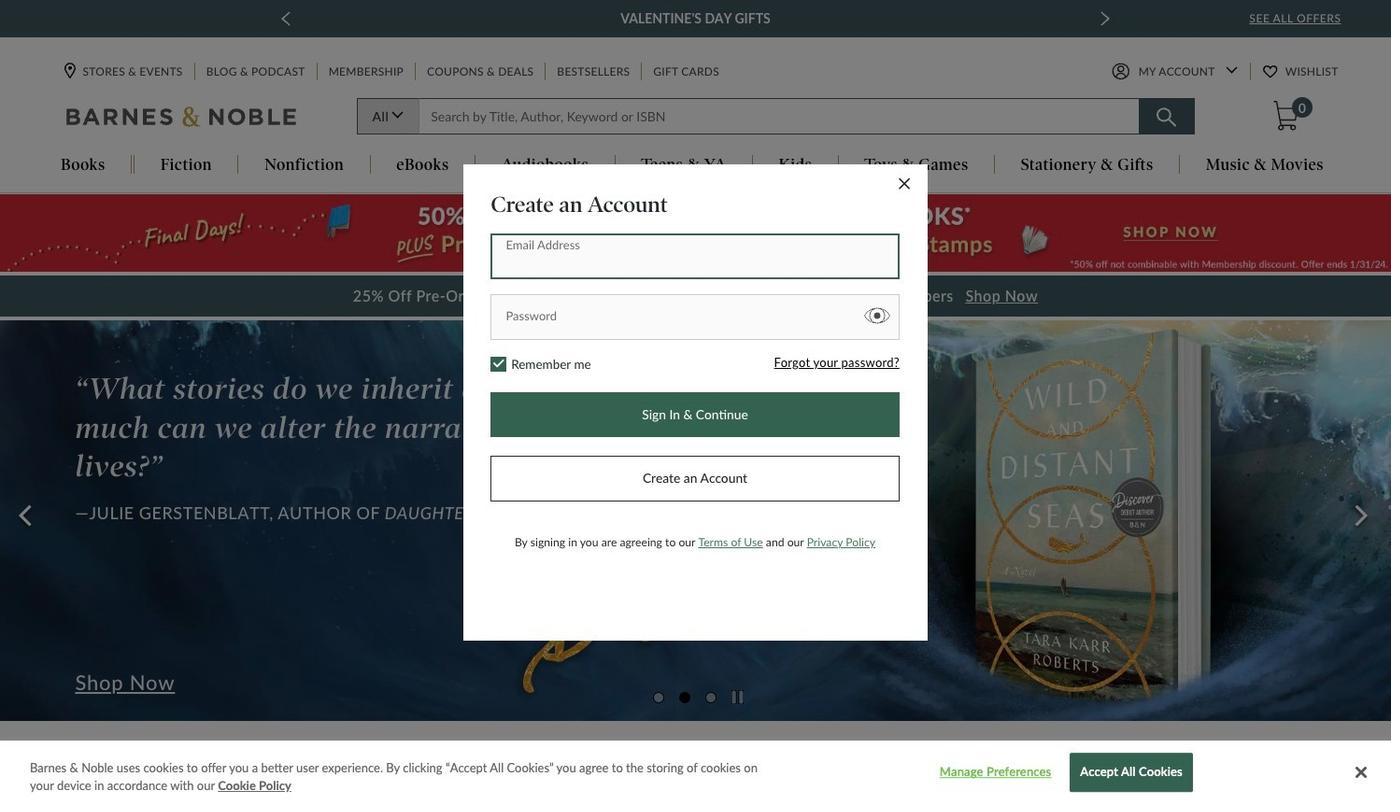 Task type: describe. For each thing, give the bounding box(es) containing it.
next slide / item image
[[1101, 11, 1111, 26]]



Task type: locate. For each thing, give the bounding box(es) containing it.
previous slide / item image
[[281, 11, 291, 26]]

50% off thousands of hardcover books, plus, premium and rewards members earn double stamps.  shop now image
[[0, 195, 1392, 272]]

search image
[[1157, 108, 1177, 128]]

main content
[[0, 194, 1392, 806]]

privacy alert dialog
[[0, 741, 1392, 806]]

None field
[[419, 99, 1140, 135]]

logo image
[[66, 106, 298, 132]]



Task type: vqa. For each thing, say whether or not it's contained in the screenshot.
"previous slide / item" image
yes



